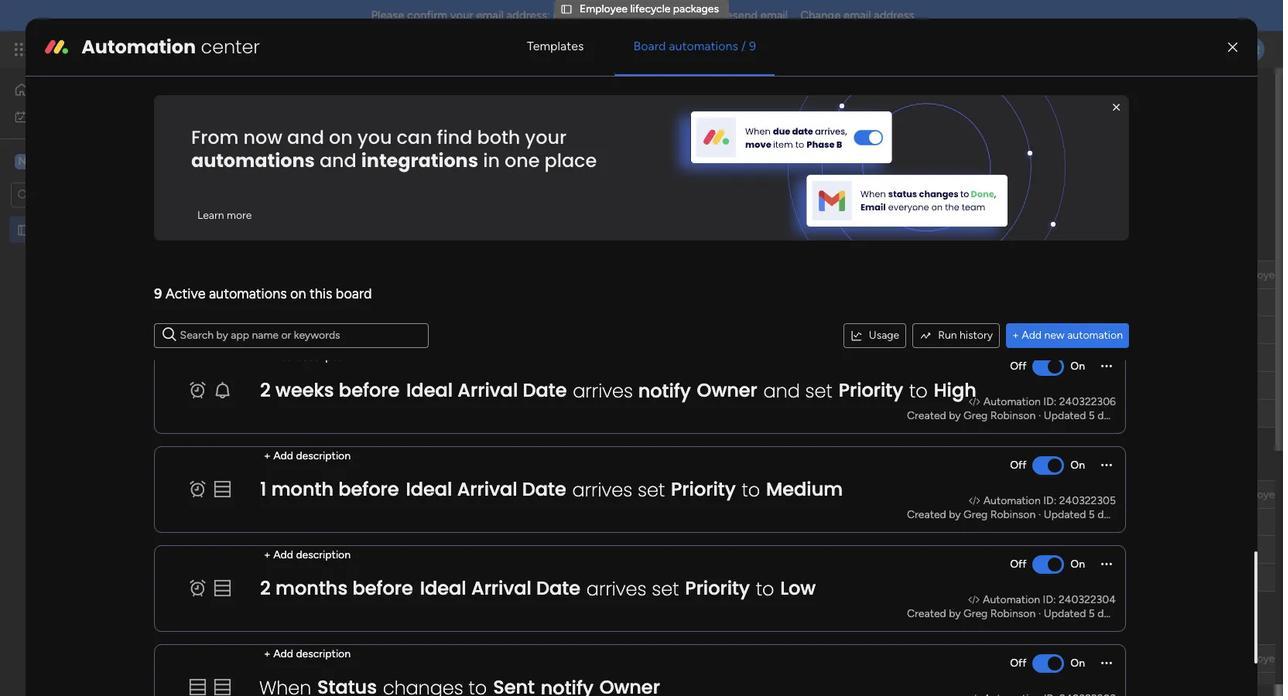 Task type: locate. For each thing, give the bounding box(es) containing it.
+ Add description field
[[260, 448, 354, 465], [260, 547, 354, 564], [260, 646, 354, 663]]

id: left 240322304
[[1043, 593, 1056, 607]]

1 horizontal spatial email
[[760, 9, 788, 22]]

0 vertical spatial updated
[[1044, 409, 1086, 422]]

date for set priority to medium
[[522, 477, 566, 502]]

set for set priority to medium
[[638, 477, 665, 503]]

created for low
[[907, 607, 946, 620]]

address right v2 ellipsis icon
[[1145, 652, 1183, 665]]

table
[[258, 145, 284, 158]]

timeline
[[980, 488, 1020, 501], [980, 652, 1020, 665]]

to left high
[[909, 378, 928, 404]]

+ up 1 month before
[[264, 449, 271, 463]]

2 · from the top
[[1038, 508, 1041, 521]]

to inside "set priority to high"
[[909, 378, 928, 404]]

days
[[1098, 409, 1120, 422], [1098, 508, 1120, 521], [1098, 607, 1120, 620]]

Working on it field
[[262, 455, 363, 475]]

ideal for 1 month before
[[406, 477, 452, 502]]

2 + add description from the top
[[264, 549, 351, 562]]

owner right notify at the bottom of the page
[[697, 378, 757, 403]]

board automations / 9
[[633, 39, 756, 53]]

created by greg robinson · updated 5 days ago
[[907, 409, 1141, 422], [907, 508, 1141, 521], [907, 607, 1141, 620]]

priority for high
[[839, 378, 903, 403]]

· down the automation id: 240322304
[[1038, 607, 1041, 620]]

2 vertical spatial employee field
[[1229, 650, 1283, 667]]

1 vertical spatial 9
[[154, 285, 162, 302]]

2 vertical spatial ideal
[[420, 576, 466, 601]]

1 left 'month'
[[260, 477, 266, 502]]

+ add description up 'month'
[[264, 449, 351, 463]]

·
[[1038, 409, 1041, 422], [1038, 508, 1041, 521], [1038, 607, 1041, 620]]

1 vertical spatial id:
[[1043, 494, 1056, 508]]

sent
[[266, 619, 298, 638]]

2 vertical spatial employee 
[[1233, 652, 1283, 665]]

add to favorites image
[[624, 89, 640, 105]]

robinson down the automation id: 240322306
[[990, 409, 1036, 422]]

2 horizontal spatial email
[[843, 9, 871, 22]]

+ left new
[[1012, 329, 1019, 342]]

1 vertical spatial + add description field
[[260, 547, 354, 564]]

on inside from now and on you can find both your automations and integrations in one place
[[329, 124, 353, 150]]

2 employee address field from the top
[[1091, 650, 1187, 667]]

2 vertical spatial set
[[652, 576, 679, 602]]

priority for medium
[[671, 477, 736, 502]]

2 vertical spatial days
[[1098, 607, 1120, 620]]

add down sent field
[[273, 648, 293, 661]]

off for 1 month before
[[1010, 459, 1026, 472]]

greg down automation id: 240322305
[[963, 508, 988, 521]]

3 created by greg robinson · updated 5 days ago from the top
[[907, 607, 1141, 620]]

0 horizontal spatial lifecycle
[[87, 223, 127, 236]]

can
[[397, 124, 432, 150]]

created by greg robinson · updated 5 days ago for set priority to medium
[[907, 508, 1141, 521]]

2 for weeks
[[260, 378, 271, 403]]

9 inside button
[[749, 39, 756, 53]]

days down 240322305
[[1098, 508, 1120, 521]]

1 vertical spatial employee field
[[1229, 486, 1283, 503]]

greg
[[963, 409, 988, 422], [963, 508, 988, 521], [963, 607, 988, 620]]

email right resend
[[760, 9, 788, 22]]

to inside set priority to low
[[756, 576, 774, 602]]

packages up both
[[466, 80, 587, 115]]

2 vertical spatial lifecycle
[[87, 223, 127, 236]]

2 days from the top
[[1098, 508, 1120, 521]]

id:
[[1043, 395, 1057, 408], [1043, 494, 1056, 508], [1043, 593, 1056, 607]]

2 vertical spatial date
[[536, 576, 580, 601]]

board left see
[[278, 117, 307, 130]]

v2 ellipsis image
[[1101, 363, 1112, 379], [1101, 462, 1112, 478], [1101, 561, 1112, 578]]

packages up active
[[130, 223, 176, 236]]

updated down the automation id: 240322304
[[1044, 607, 1086, 620]]

requester element
[[862, 650, 921, 668]]

1 vertical spatial robinson
[[990, 508, 1036, 521]]

v2 ellipsis image up 240322304
[[1101, 561, 1112, 578]]

1 vertical spatial ago
[[1123, 508, 1141, 521]]

created by greg robinson · updated 5 days ago down the automation id: 240322306
[[907, 409, 1141, 422]]

1 horizontal spatial your
[[525, 124, 566, 150]]

set inside set priority to low
[[652, 576, 679, 602]]

description
[[296, 449, 351, 463], [296, 549, 351, 562], [296, 648, 351, 661]]

1 timeline from the top
[[980, 488, 1020, 501]]

high
[[934, 378, 976, 403]]

owner inside the owner field
[[559, 488, 592, 501]]

employee lifecycle packages up 'board'
[[580, 2, 719, 15]]

arrives for set priority to low
[[586, 576, 647, 602]]

2 employee  from the top
[[1233, 488, 1283, 501]]

month
[[271, 477, 333, 502]]

1 on from the top
[[1070, 360, 1085, 373]]

automations
[[669, 39, 738, 53], [191, 148, 315, 173], [209, 285, 287, 302]]

code image
[[969, 396, 980, 407], [969, 693, 980, 696]]

owner element
[[555, 650, 597, 668]]

id: left 240322305
[[1043, 494, 1056, 508]]

v2 ellipsis image
[[1101, 660, 1112, 677]]

learn
[[197, 209, 224, 222]]

on up 240322304
[[1070, 558, 1085, 571]]

1 vertical spatial timeline field
[[976, 650, 1024, 667]]

item for item 5
[[293, 680, 315, 693]]

0 vertical spatial 2
[[317, 324, 323, 337]]

item 5
[[293, 680, 324, 693]]

0 vertical spatial automations
[[669, 39, 738, 53]]

3 email from the left
[[843, 9, 871, 22]]

Status field
[[764, 486, 803, 503]]

2 updated from the top
[[1044, 508, 1086, 521]]

notify
[[638, 378, 691, 404]]

2 vertical spatial priority
[[685, 576, 750, 601]]

employee address field up warning image
[[1091, 486, 1187, 503]]

find
[[437, 124, 472, 150]]

email right change
[[843, 9, 871, 22]]

1 vertical spatial code image
[[969, 693, 980, 696]]

9 right /
[[749, 39, 756, 53]]

2 up the sent
[[260, 576, 271, 601]]

on for you
[[329, 124, 353, 150]]

1 vertical spatial your
[[525, 124, 566, 150]]

1 horizontal spatial packages
[[466, 80, 587, 115]]

your
[[450, 9, 473, 22], [525, 124, 566, 150]]

ago
[[1123, 409, 1141, 422], [1123, 508, 1141, 521], [1123, 607, 1141, 620]]

2 v2 ellipsis image from the top
[[1101, 462, 1112, 478]]

usage button
[[843, 323, 906, 348]]

board
[[278, 117, 307, 130], [336, 285, 372, 302]]

1 vertical spatial this
[[310, 285, 332, 302]]

1 up item 2
[[317, 296, 322, 310]]

this up item 2
[[310, 285, 332, 302]]

greg for set priority to medium
[[963, 508, 988, 521]]

see plans image
[[257, 40, 271, 59]]

1 vertical spatial created
[[907, 508, 946, 521]]

employee lifecycle packages list box
[[0, 214, 197, 452]]

v2 ellipsis image up 240322305
[[1101, 462, 1112, 478]]

employee lifecycle packages down search in workspace field
[[36, 223, 176, 236]]

on for this
[[290, 285, 306, 302]]

· for medium
[[1038, 508, 1041, 521]]

arrival for 1 month before
[[457, 477, 517, 502]]

Employee field
[[1229, 267, 1283, 284], [1229, 486, 1283, 503], [1229, 650, 1283, 667]]

greg down high
[[963, 409, 988, 422]]

n
[[18, 154, 27, 168]]

0 horizontal spatial owner
[[559, 488, 592, 501]]

new
[[1044, 329, 1065, 342]]

0 vertical spatial employee lifecycle packages
[[580, 2, 719, 15]]

9
[[749, 39, 756, 53], [154, 285, 162, 302]]

1 employee address field from the top
[[1091, 486, 1187, 503]]

months
[[276, 576, 348, 601]]

address for second employee address field from the bottom
[[1145, 488, 1183, 501]]

5 for 2 months before
[[1089, 607, 1095, 620]]

2 timeline field from the top
[[976, 650, 1024, 667]]

set inside set priority to medium
[[638, 477, 665, 503]]

1 vertical spatial timeline
[[980, 652, 1020, 665]]

ideal
[[406, 378, 453, 403], [406, 477, 452, 502], [420, 576, 466, 601]]

3 created from the top
[[907, 607, 946, 620]]

on up 240322305
[[1070, 459, 1085, 472]]

0 vertical spatial set
[[805, 378, 833, 404]]

before right weeks
[[339, 378, 399, 403]]

description up the months
[[296, 549, 351, 562]]

1 vertical spatial date
[[522, 477, 566, 502]]

1 vertical spatial description
[[296, 549, 351, 562]]

address right 240322305
[[1145, 488, 1183, 501]]

2 vertical spatial greg
[[963, 607, 988, 620]]

robinson
[[990, 409, 1036, 422], [990, 508, 1036, 521], [990, 607, 1036, 620]]

ago for set priority to low
[[1123, 607, 1141, 620]]

greg down the automation id: 240322304
[[963, 607, 988, 620]]

2 vertical spatial created
[[907, 607, 946, 620]]

1 horizontal spatial 1
[[317, 296, 322, 310]]

priority inside set priority to low
[[685, 576, 750, 601]]

+ add description field for month
[[260, 448, 354, 465]]

to left low
[[756, 576, 774, 602]]

this
[[258, 117, 276, 130], [310, 285, 332, 302]]

2 by from the top
[[949, 508, 961, 521]]

2 + add description field from the top
[[260, 547, 354, 564]]

3 v2 ellipsis image from the top
[[1101, 561, 1112, 578]]

Timeline field
[[976, 486, 1024, 503], [976, 650, 1024, 667]]

3 off from the top
[[1010, 558, 1026, 571]]

lifecycle up 'board'
[[630, 2, 670, 15]]

Employee lifecycle packages field
[[231, 80, 591, 115]]

1 created by greg robinson · updated 5 days ago from the top
[[907, 409, 1141, 422]]

1 horizontal spatial this
[[310, 285, 332, 302]]

on left v2 ellipsis icon
[[1070, 657, 1085, 670]]

1 description from the top
[[296, 449, 351, 463]]

on for 1 month before
[[1070, 459, 1085, 472]]

add view image
[[403, 146, 410, 157]]

timeline for employee 
[[980, 488, 1020, 501]]

life
[[688, 488, 702, 501]]

automations down use
[[191, 148, 315, 173]]

set
[[805, 378, 833, 404], [638, 477, 665, 503], [652, 576, 679, 602]]

Submitted field
[[262, 235, 344, 255]]

1 vertical spatial before
[[338, 477, 399, 502]]

created by greg robinson · updated 5 days ago down the automation id: 240322304
[[907, 607, 1141, 620]]

priority inside "set priority to high"
[[839, 378, 903, 403]]

robinson down the automation id: 240322304
[[990, 607, 1036, 620]]

item 2
[[293, 324, 323, 337]]

automations left item 1
[[209, 285, 287, 302]]

off up the automation id: 240322306
[[1010, 360, 1026, 373]]

column information image right status field
[[816, 489, 829, 501]]

0 horizontal spatial column information image
[[708, 489, 720, 501]]

0 horizontal spatial 1
[[260, 477, 266, 502]]

0 vertical spatial + add description field
[[260, 448, 354, 465]]

1 + add description from the top
[[264, 449, 351, 463]]

before down "it"
[[338, 477, 399, 502]]

code image
[[969, 495, 980, 506], [968, 594, 980, 605]]

learn more
[[197, 209, 252, 222]]

ideal arrival date arrives for 2 months before
[[420, 576, 647, 602]]

+ add description for months
[[264, 549, 351, 562]]

work
[[125, 40, 153, 58]]

add up the months
[[273, 549, 293, 562]]

1 column information image from the left
[[708, 489, 720, 501]]

0 horizontal spatial your
[[450, 9, 473, 22]]

0 vertical spatial timeline field
[[976, 486, 1024, 503]]

packages inside list box
[[130, 223, 176, 236]]

email left address:
[[476, 9, 504, 22]]

your right confirm on the top
[[450, 9, 473, 22]]

by
[[949, 409, 961, 422], [949, 508, 961, 521], [949, 607, 961, 620]]

v2 ellipsis image for medium
[[1101, 462, 1112, 478]]

place
[[544, 148, 597, 173]]

column information image right life at the bottom right of page
[[708, 489, 720, 501]]

2 on from the top
[[1070, 459, 1085, 472]]

1 off from the top
[[1010, 360, 1026, 373]]

2 greg from the top
[[963, 508, 988, 521]]

1 vertical spatial greg
[[963, 508, 988, 521]]

created by greg robinson · updated 5 days ago down automation id: 240322305
[[907, 508, 1141, 521]]

employee address for second employee address field from the bottom
[[1095, 488, 1183, 501]]

item 3
[[293, 352, 323, 365]]

1 timeline field from the top
[[976, 486, 1024, 503]]

0 vertical spatial board
[[278, 117, 307, 130]]

before right the months
[[352, 576, 413, 601]]

None field
[[260, 349, 354, 366]]

off up the automation id: 240322304
[[1010, 558, 1026, 571]]

0 vertical spatial employee address field
[[1091, 486, 1187, 503]]

1 vertical spatial owner
[[559, 488, 592, 501]]

and
[[287, 124, 324, 150], [319, 148, 357, 173], [763, 378, 800, 404]]

before for 1 month before
[[338, 477, 399, 502]]

2 description from the top
[[296, 549, 351, 562]]

add inside button
[[1022, 329, 1042, 342]]

3 updated from the top
[[1044, 607, 1086, 620]]

5 for 1 month before
[[1089, 508, 1095, 521]]

2 timeline from the top
[[980, 652, 1020, 665]]

item
[[293, 296, 315, 310], [293, 324, 315, 337], [293, 352, 315, 365], [394, 488, 417, 501], [293, 680, 315, 693]]

show board description image
[[598, 90, 617, 105]]

1 vertical spatial ideal arrival date arrives
[[406, 477, 632, 503]]

+ add description up "item 5"
[[264, 648, 351, 661]]

medium
[[766, 477, 843, 502]]

1 vertical spatial created by greg robinson · updated 5 days ago
[[907, 508, 1141, 521]]

0 vertical spatial code image
[[969, 495, 980, 506]]

off
[[1010, 360, 1026, 373], [1010, 459, 1026, 472], [1010, 558, 1026, 571], [1010, 657, 1026, 670]]

updated for set priority to medium
[[1044, 508, 1086, 521]]

2 email from the left
[[760, 9, 788, 22]]

employee address for first employee address field from the bottom of the page
[[1095, 652, 1183, 665]]

add for 3rd "+ add description" field from the top of the page
[[273, 648, 293, 661]]

this right use
[[258, 117, 276, 130]]

3 greg from the top
[[963, 607, 988, 620]]

code image left the automation id: 240322304
[[968, 594, 980, 605]]

0 vertical spatial lifecycle
[[630, 2, 670, 15]]

code image left automation id: 240322305
[[969, 495, 980, 506]]

address right change
[[874, 9, 914, 22]]

3
[[317, 352, 323, 365]]

1 vertical spatial address
[[1145, 488, 1183, 501]]

2 vertical spatial by
[[949, 607, 961, 620]]

automations inside button
[[669, 39, 738, 53]]

automation id: 240322304
[[983, 593, 1116, 607]]

240322305
[[1059, 494, 1116, 508]]

3 ago from the top
[[1123, 607, 1141, 620]]

+ add description field up "item 5"
[[260, 646, 354, 663]]

days down 240322304
[[1098, 607, 1120, 620]]

4 on from the top
[[1070, 657, 1085, 670]]

1 employee address from the top
[[1095, 488, 1183, 501]]

+
[[1012, 329, 1019, 342], [264, 449, 271, 463], [264, 549, 271, 562], [264, 648, 271, 661]]

1 vertical spatial ·
[[1038, 508, 1041, 521]]

home image
[[14, 82, 29, 98]]

3 description from the top
[[296, 648, 351, 661]]

0 vertical spatial this
[[258, 117, 276, 130]]

activity
[[1071, 91, 1109, 104]]

templates button
[[508, 28, 602, 65]]

0 vertical spatial arrival
[[458, 378, 518, 403]]

2 column information image from the left
[[816, 489, 829, 501]]

+ add description
[[264, 449, 351, 463], [264, 549, 351, 562], [264, 648, 351, 661]]

1 vertical spatial 2
[[260, 378, 271, 403]]

0 vertical spatial ·
[[1038, 409, 1041, 422]]

off up automation id: 240322305
[[1010, 459, 1026, 472]]

to
[[909, 378, 928, 404], [742, 477, 760, 503], [756, 576, 774, 602]]

add up 'month'
[[273, 449, 293, 463]]

priority
[[839, 378, 903, 403], [671, 477, 736, 502], [685, 576, 750, 601]]

0 vertical spatial + add description
[[264, 449, 351, 463]]

3 employee field from the top
[[1229, 650, 1283, 667]]

owner left column information icon
[[559, 488, 592, 501]]

date
[[523, 378, 567, 403], [522, 477, 566, 502], [536, 576, 580, 601]]

0 vertical spatial robinson
[[990, 409, 1036, 422]]

column information image
[[708, 489, 720, 501], [816, 489, 829, 501]]

3 days from the top
[[1098, 607, 1120, 620]]

add left new
[[1022, 329, 1042, 342]]

both
[[477, 124, 520, 150]]

2 employee address from the top
[[1095, 652, 1183, 665]]

2 vertical spatial updated
[[1044, 607, 1086, 620]]

2 ago from the top
[[1123, 508, 1141, 521]]

v2 search image
[[162, 325, 176, 346]]

created for medium
[[907, 508, 946, 521]]

2 vertical spatial ago
[[1123, 607, 1141, 620]]

days down 240322306
[[1098, 409, 1120, 422]]

2 horizontal spatial lifecycle
[[630, 2, 670, 15]]

arrival for 2 months before
[[471, 576, 531, 601]]

updated down automation id: 240322305
[[1044, 508, 1086, 521]]

lifecycle down search in workspace field
[[87, 223, 127, 236]]

0 vertical spatial on
[[329, 124, 353, 150]]

+ add description field up the months
[[260, 547, 354, 564]]

integrate
[[975, 145, 1020, 158]]

3 · from the top
[[1038, 607, 1041, 620]]

1 vertical spatial to
[[742, 477, 760, 503]]

item for item 2
[[293, 324, 315, 337]]

employee lifecycle packages up can
[[235, 80, 587, 115]]

1 vertical spatial employee 
[[1233, 488, 1283, 501]]

packages up board automations / 9
[[673, 2, 719, 15]]

2 created by greg robinson · updated 5 days ago from the top
[[907, 508, 1141, 521]]

priority inside set priority to medium
[[671, 477, 736, 502]]

1 vertical spatial set
[[638, 477, 665, 503]]

robinson for medium
[[990, 508, 1036, 521]]

item for item 3
[[293, 352, 315, 365]]

1 vertical spatial employee address
[[1095, 652, 1183, 665]]

+ add description field up 'month'
[[260, 448, 354, 465]]

greg robinson image
[[1240, 37, 1264, 62]]

id: left 240322306
[[1043, 395, 1057, 408]]

description up "item 5"
[[296, 648, 351, 661]]

3 on from the top
[[1070, 558, 1085, 571]]

created by greg robinson · updated 5 days ago for set priority to low
[[907, 607, 1141, 620]]

arrives for set priority to medium
[[572, 477, 632, 503]]

before
[[339, 378, 399, 403], [338, 477, 399, 502], [352, 576, 413, 601]]

+ add description for month
[[264, 449, 351, 463]]

employee
[[580, 2, 628, 15], [235, 80, 355, 115], [36, 223, 84, 236], [1233, 268, 1281, 281], [1095, 488, 1143, 501], [1233, 488, 1281, 501], [1095, 652, 1143, 665], [1233, 652, 1281, 665]]

2 created from the top
[[907, 508, 946, 521]]

2 vertical spatial arrives
[[586, 576, 647, 602]]

to right event? at right
[[742, 477, 760, 503]]

address
[[874, 9, 914, 22], [1145, 488, 1183, 501], [1145, 652, 1183, 665]]

updated for set priority to low
[[1044, 607, 1086, 620]]

to inside set priority to medium
[[742, 477, 760, 503]]

2 left weeks
[[260, 378, 271, 403]]

2 vertical spatial created by greg robinson · updated 5 days ago
[[907, 607, 1141, 620]]

0 vertical spatial ago
[[1123, 409, 1141, 422]]

3 robinson from the top
[[990, 607, 1036, 620]]

1 + add description field from the top
[[260, 448, 354, 465]]

to for low
[[756, 576, 774, 602]]

wedding
[[653, 680, 697, 693]]

0 vertical spatial created
[[907, 409, 946, 422]]

+ add description up the months
[[264, 549, 351, 562]]

board right item 1
[[336, 285, 372, 302]]

1 vertical spatial automations
[[191, 148, 315, 173]]

1 vertical spatial lifecycle
[[361, 80, 460, 115]]

1 vertical spatial arrival
[[457, 477, 517, 502]]

· down the automation id: 240322306
[[1038, 409, 1041, 422]]

2 vertical spatial ·
[[1038, 607, 1041, 620]]

1 employee field from the top
[[1229, 267, 1283, 284]]

employee address field up warning icon
[[1091, 650, 1187, 667]]

set inside "set priority to high"
[[805, 378, 833, 404]]

2 vertical spatial id:
[[1043, 593, 1056, 607]]

Employee address field
[[1091, 486, 1187, 503], [1091, 650, 1187, 667]]

address for first employee address field from the bottom of the page
[[1145, 652, 1183, 665]]

· down automation id: 240322305
[[1038, 508, 1041, 521]]

2 vertical spatial before
[[352, 576, 413, 601]]

1 vertical spatial code image
[[968, 594, 980, 605]]

3 + add description from the top
[[264, 648, 351, 661]]

public board image
[[16, 222, 31, 237]]

robinson down automation id: 240322305
[[990, 508, 1036, 521]]

0 vertical spatial v2 ellipsis image
[[1101, 363, 1112, 379]]

1 created from the top
[[907, 409, 946, 422]]

icon image
[[187, 380, 208, 401], [212, 380, 233, 401], [187, 479, 208, 500], [212, 479, 233, 500], [187, 578, 208, 599], [212, 578, 233, 599], [187, 677, 208, 696], [212, 677, 233, 696]]

1 horizontal spatial 9
[[749, 39, 756, 53]]

2 months before
[[260, 576, 413, 601]]

description up 1 month before
[[296, 449, 351, 463]]

on for 2 months before
[[1070, 558, 1085, 571]]

1 vertical spatial by
[[949, 508, 961, 521]]

0 vertical spatial before
[[339, 378, 399, 403]]

0 vertical spatial 9
[[749, 39, 756, 53]]

warning image
[[1119, 683, 1131, 693]]

3 by from the top
[[949, 607, 961, 620]]

lifecycle up can
[[361, 80, 460, 115]]

learn more button
[[191, 203, 258, 228]]

automation
[[81, 34, 196, 59], [983, 395, 1041, 408], [983, 494, 1041, 508], [983, 593, 1040, 607]]

employee inside employee lifecycle packages list box
[[36, 223, 84, 236]]

0 vertical spatial timeline
[[980, 488, 1020, 501]]

2 up 3
[[317, 324, 323, 337]]

0 horizontal spatial email
[[476, 9, 504, 22]]

on down + add new automation button
[[1070, 360, 1085, 373]]

employee address up warning icon
[[1095, 652, 1183, 665]]

1 vertical spatial employee address field
[[1091, 650, 1187, 667]]

9 left active
[[154, 285, 162, 302]]

packages
[[673, 2, 719, 15], [466, 80, 587, 115], [130, 223, 176, 236]]

off for 2 months before
[[1010, 558, 1026, 571]]

2 vertical spatial robinson
[[990, 607, 1036, 620]]

what is the life event? element
[[625, 650, 705, 668]]

2 vertical spatial to
[[756, 576, 774, 602]]

add
[[1022, 329, 1042, 342], [273, 449, 293, 463], [273, 549, 293, 562], [273, 648, 293, 661]]

option
[[0, 216, 197, 219]]

automations left /
[[669, 39, 738, 53]]

employee address up warning image
[[1095, 488, 1183, 501]]

v2 ellipsis image up 240322306
[[1101, 363, 1112, 379]]

2 off from the top
[[1010, 459, 1026, 472]]

off down the automation id: 240322304
[[1010, 657, 1026, 670]]

usage
[[869, 329, 899, 342]]

1 horizontal spatial board
[[336, 285, 372, 302]]

employee address
[[1095, 488, 1183, 501], [1095, 652, 1183, 665]]

your right both
[[525, 124, 566, 150]]

1 vertical spatial + add description
[[264, 549, 351, 562]]

updated down the automation id: 240322306
[[1044, 409, 1086, 422]]

1 vertical spatial days
[[1098, 508, 1120, 521]]

2 robinson from the top
[[990, 508, 1036, 521]]

2
[[317, 324, 323, 337], [260, 378, 271, 403], [260, 576, 271, 601]]

low
[[780, 576, 816, 601]]



Task type: describe. For each thing, give the bounding box(es) containing it.
1 v2 ellipsis image from the top
[[1101, 363, 1112, 379]]

timeline field for employee address
[[976, 650, 1024, 667]]

lifecycle inside employee lifecycle packages list box
[[87, 223, 127, 236]]

run
[[938, 329, 957, 342]]

item for item
[[394, 488, 417, 501]]

automation for automation id: 240322304
[[983, 593, 1040, 607]]

column information image
[[600, 489, 612, 501]]

the
[[669, 488, 685, 501]]

select product image
[[14, 42, 29, 57]]

add for "+ add description" field corresponding to months
[[273, 549, 293, 562]]

working on it
[[266, 455, 359, 474]]

change email address
[[800, 9, 914, 22]]

Sent field
[[262, 619, 302, 639]]

1 horizontal spatial lifecycle
[[361, 80, 460, 115]]

+ up the sent
[[264, 549, 271, 562]]

event?
[[705, 488, 738, 501]]

set priority to high
[[805, 378, 976, 404]]

email for resend email
[[760, 9, 788, 22]]

before for 2 months before
[[352, 576, 413, 601]]

timeline field for employee 
[[976, 486, 1024, 503]]

form
[[307, 145, 332, 158]]

set for set priority to low
[[652, 576, 679, 602]]

robinsongreg175@gmail.com
[[553, 9, 704, 22]]

robinson for low
[[990, 607, 1036, 620]]

change email address link
[[800, 9, 914, 22]]

my work image
[[14, 109, 28, 123]]

1 vertical spatial board
[[336, 285, 372, 302]]

code image for medium
[[969, 495, 980, 506]]

1 · from the top
[[1038, 409, 1041, 422]]

id: for low
[[1043, 593, 1056, 607]]

id: for medium
[[1043, 494, 1056, 508]]

resend
[[719, 9, 758, 22]]

monday
[[69, 40, 122, 58]]

weeks
[[276, 378, 334, 403]]

monday work management
[[69, 40, 240, 58]]

resend email
[[719, 9, 788, 22]]

description for months
[[296, 549, 351, 562]]

see
[[314, 116, 333, 129]]

v2 ellipsis image for low
[[1101, 561, 1112, 578]]

greg for set priority to low
[[963, 607, 988, 620]]

change
[[800, 9, 841, 22]]

activity button
[[1065, 85, 1138, 110]]

off for 2 weeks before
[[1010, 360, 1026, 373]]

ago for set priority to medium
[[1123, 508, 1141, 521]]

/
[[741, 39, 746, 53]]

1 month before
[[260, 477, 399, 502]]

set priority to low
[[652, 576, 816, 602]]

by for set priority to medium
[[949, 508, 961, 521]]

description for month
[[296, 449, 351, 463]]

0 vertical spatial packages
[[673, 2, 719, 15]]

from
[[191, 124, 239, 150]]

you
[[357, 124, 392, 150]]

0 vertical spatial arrives
[[573, 378, 633, 404]]

3 employee  from the top
[[1233, 652, 1283, 665]]

0 vertical spatial ideal
[[406, 378, 453, 403]]

1 vertical spatial packages
[[466, 80, 587, 115]]

automation for automation id: 240322306
[[983, 395, 1041, 408]]

days for medium
[[1098, 508, 1120, 521]]

1 updated from the top
[[1044, 409, 1086, 422]]

automation for automation id: 240322305
[[983, 494, 1041, 508]]

board inside use this board see more
[[278, 117, 307, 130]]

warning image
[[1119, 518, 1131, 529]]

by for set priority to low
[[949, 607, 961, 620]]

automation
[[1067, 329, 1123, 342]]

4 off from the top
[[1010, 657, 1026, 670]]

+ inside button
[[1012, 329, 1019, 342]]

submitted
[[266, 235, 340, 255]]

automation center
[[81, 34, 260, 59]]

to for medium
[[742, 477, 760, 503]]

is
[[659, 488, 666, 501]]

please
[[371, 9, 404, 22]]

1 email from the left
[[476, 9, 504, 22]]

use
[[237, 117, 255, 130]]

more
[[336, 116, 361, 129]]

set for set priority to high
[[805, 378, 833, 404]]

on inside working on it field
[[328, 455, 347, 474]]

use this board see more
[[237, 116, 361, 130]]

Owner field
[[556, 486, 596, 503]]

board automations / 9 button
[[615, 28, 775, 65]]

Search in workspace field
[[33, 186, 129, 204]]

automations inside from now and on you can find both your automations and integrations in one place
[[191, 148, 315, 173]]

Search by app name or keywords text field
[[176, 325, 408, 347]]

autopilot image
[[1117, 141, 1130, 161]]

integrations
[[361, 148, 478, 173]]

item for item 1
[[293, 296, 315, 310]]

to for high
[[909, 378, 928, 404]]

+ add description field for months
[[260, 547, 354, 564]]

2 vertical spatial automations
[[209, 285, 287, 302]]

your inside from now and on you can find both your automations and integrations in one place
[[525, 124, 566, 150]]

what is the life event?
[[630, 488, 738, 501]]

n button
[[11, 148, 154, 174]]

1 days from the top
[[1098, 409, 1120, 422]]

more
[[227, 209, 252, 222]]

1 robinson from the top
[[990, 409, 1036, 422]]

code image for low
[[968, 594, 980, 605]]

chart button
[[344, 139, 394, 164]]

+ add new automation button
[[1006, 323, 1129, 348]]

active
[[165, 285, 205, 302]]

on for 2 weeks before
[[1070, 360, 1085, 373]]

1 by from the top
[[949, 409, 961, 422]]

240322306
[[1059, 395, 1116, 408]]

1 employee  from the top
[[1233, 268, 1283, 281]]

chart
[[355, 145, 382, 158]]

2 weeks before
[[260, 378, 399, 403]]

management
[[156, 40, 240, 58]]

see more link
[[313, 115, 362, 131]]

date for set priority to low
[[536, 576, 580, 601]]

automation  center image
[[44, 35, 69, 59]]

1 ago from the top
[[1123, 409, 1141, 422]]

What is the life event? field
[[626, 486, 738, 503]]

address:
[[506, 9, 550, 22]]

+ add new automation
[[1012, 329, 1123, 342]]

9 active automations on this board
[[154, 285, 372, 302]]

0 vertical spatial date
[[523, 378, 567, 403]]

workspace image
[[15, 153, 30, 170]]

1 greg from the top
[[963, 409, 988, 422]]

set priority to medium
[[638, 477, 843, 503]]

column information image for status
[[816, 489, 829, 501]]

resend email link
[[719, 9, 788, 22]]

templates
[[527, 39, 584, 53]]

employee lifecycle packages inside employee lifecycle packages list box
[[36, 223, 176, 236]]

what
[[630, 488, 656, 501]]

email for change email address
[[843, 9, 871, 22]]

form button
[[296, 139, 344, 164]]

3 + add description field from the top
[[260, 646, 354, 663]]

0 vertical spatial address
[[874, 9, 914, 22]]

2 for months
[[260, 576, 271, 601]]

one
[[505, 148, 540, 173]]

automation id: 240322305
[[983, 494, 1116, 508]]

days for low
[[1098, 607, 1120, 620]]

240322304
[[1059, 593, 1116, 607]]

0 vertical spatial your
[[450, 9, 473, 22]]

0 vertical spatial ideal arrival date arrives
[[406, 378, 633, 404]]

please confirm your email address: robinsongreg175@gmail.com
[[371, 9, 704, 22]]

0 vertical spatial id:
[[1043, 395, 1057, 408]]

this inside use this board see more
[[258, 117, 276, 130]]

1 horizontal spatial owner
[[697, 378, 757, 403]]

item 1
[[293, 296, 322, 310]]

5 for 2 weeks before
[[1089, 409, 1095, 422]]

add for "+ add description" field associated with month
[[273, 449, 293, 463]]

status element
[[763, 650, 804, 668]]

before for 2 weeks before
[[339, 378, 399, 403]]

+ down sent field
[[264, 648, 271, 661]]

from now and on you can find both your automations and integrations in one place
[[191, 124, 597, 173]]

2 employee field from the top
[[1229, 486, 1283, 503]]

ideal for 2 months before
[[420, 576, 466, 601]]

0 vertical spatial code image
[[969, 396, 980, 407]]

ideal arrival date arrives for 1 month before
[[406, 477, 632, 503]]

1 vertical spatial 1
[[260, 477, 266, 502]]

status
[[768, 488, 799, 501]]

table button
[[234, 139, 296, 164]]

priority for low
[[685, 576, 750, 601]]

board
[[633, 39, 666, 53]]

history
[[960, 329, 993, 342]]

· for low
[[1038, 607, 1041, 620]]

it
[[350, 455, 359, 474]]

column information image for what is the life event?
[[708, 489, 720, 501]]

in
[[483, 148, 500, 173]]

working
[[266, 455, 325, 474]]

now
[[243, 124, 282, 150]]

confirm
[[407, 9, 447, 22]]

timeline for employee address
[[980, 652, 1020, 665]]

automation id: 240322306
[[983, 395, 1116, 408]]

run history
[[938, 329, 993, 342]]

1 vertical spatial employee lifecycle packages
[[235, 80, 587, 115]]

automation for automation center
[[81, 34, 196, 59]]

run history button
[[912, 323, 1000, 348]]



Task type: vqa. For each thing, say whether or not it's contained in the screenshot.
'Employee' field
yes



